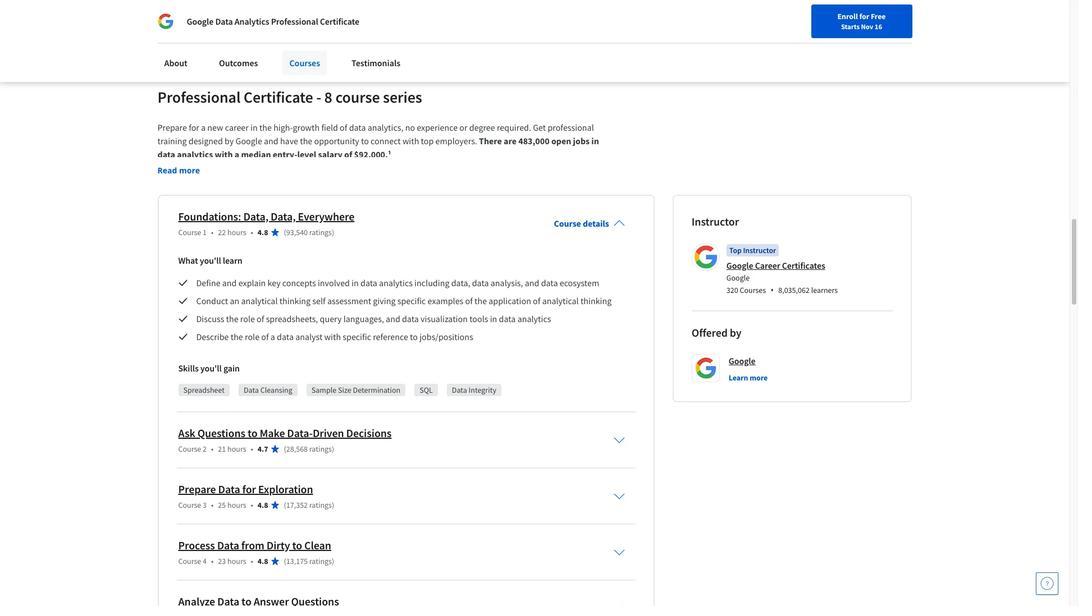 Task type: describe. For each thing, give the bounding box(es) containing it.
sql
[[420, 385, 433, 395]]

3
[[203, 500, 207, 511]]

8,035,062
[[779, 285, 810, 295]]

of inside prepare for a new career in the high-growth field of data analytics, no experience or degree required. get professional training designed by google and have the opportunity to connect with top employers.
[[340, 122, 347, 133]]

) for ask questions to make data-driven decisions
[[332, 444, 334, 454]]

the down an
[[226, 313, 239, 325]]

cleansing
[[261, 385, 293, 395]]

certificates
[[782, 260, 826, 271]]

explain
[[239, 277, 266, 289]]

data for process data from dirty to clean
[[217, 539, 239, 553]]

find your new career link
[[753, 11, 834, 25]]

the up tools on the bottom of the page
[[475, 295, 487, 307]]

course details button
[[545, 202, 634, 245]]

the down 'growth'
[[300, 135, 313, 147]]

17,352
[[286, 500, 308, 511]]

career for google
[[755, 260, 781, 271]]

data right "data,"
[[472, 277, 489, 289]]

you'll for learn
[[200, 255, 221, 266]]

course details
[[554, 218, 609, 229]]

2 thinking from the left
[[581, 295, 612, 307]]

size
[[338, 385, 352, 395]]

0 vertical spatial specific
[[398, 295, 426, 307]]

to up "13,175"
[[292, 539, 302, 553]]

data for google data analytics professional certificate
[[215, 16, 233, 27]]

course 3 • 25 hours •
[[178, 500, 253, 511]]

review
[[362, 17, 387, 29]]

more for read more
[[179, 165, 200, 176]]

320
[[727, 285, 739, 295]]

performance
[[312, 17, 360, 29]]

career for new
[[807, 13, 829, 23]]

google down top
[[727, 260, 754, 271]]

( 93,540 ratings )
[[284, 227, 334, 238]]

in inside there are 483,000 open jobs in data analytics with a median entry-level salary of $92,000.¹
[[592, 135, 599, 147]]

• down foundations: data, data, everywhere link
[[251, 227, 253, 238]]

required.
[[497, 122, 531, 133]]

the right describe
[[231, 331, 243, 343]]

visualization
[[421, 313, 468, 325]]

skills you'll gain
[[178, 363, 240, 374]]

0 horizontal spatial specific
[[343, 331, 371, 343]]

prepare for prepare for a new career in the high-growth field of data analytics, no experience or degree required. get professional training designed by google and have the opportunity to connect with top employers.
[[158, 122, 187, 133]]

conduct
[[196, 295, 228, 307]]

and up 'reference'
[[386, 313, 400, 325]]

it
[[200, 17, 205, 29]]

2 horizontal spatial analytics
[[518, 313, 551, 325]]

from
[[241, 539, 265, 553]]

in right tools on the bottom of the page
[[490, 313, 497, 325]]

course 1 • 22 hours •
[[178, 227, 253, 238]]

social
[[219, 17, 241, 29]]

no
[[405, 122, 415, 133]]

course 2 • 21 hours •
[[178, 444, 253, 454]]

data left the cleansing
[[244, 385, 259, 395]]

with inside there are 483,000 open jobs in data analytics with a median entry-level salary of $92,000.¹
[[215, 149, 233, 160]]

process
[[178, 539, 215, 553]]

courses link
[[283, 51, 327, 75]]

• right 3
[[211, 500, 214, 511]]

exploration
[[258, 483, 313, 497]]

course for foundations: data, data, everywhere
[[178, 227, 201, 238]]

help center image
[[1041, 578, 1054, 591]]

2 data, from the left
[[271, 209, 296, 224]]

of down spreadsheets,
[[261, 331, 269, 343]]

ratings for make
[[309, 444, 332, 454]]

google career certificates image
[[694, 245, 718, 270]]

english button
[[834, 0, 902, 37]]

clean
[[305, 539, 331, 553]]

new
[[791, 13, 806, 23]]

data for prepare data for exploration
[[218, 483, 240, 497]]

concepts
[[282, 277, 316, 289]]

designed
[[189, 135, 223, 147]]

degree
[[469, 122, 495, 133]]

4.8 for for
[[258, 500, 268, 511]]

ask questions to make data-driven decisions
[[178, 426, 392, 440]]

• down the from
[[251, 557, 253, 567]]

career
[[225, 122, 249, 133]]

key
[[268, 277, 281, 289]]

a inside there are 483,000 open jobs in data analytics with a median entry-level salary of $92,000.¹
[[235, 149, 239, 160]]

foundations: data, data, everywhere
[[178, 209, 355, 224]]

25
[[218, 500, 226, 511]]

$92,000.¹
[[354, 149, 391, 160]]

testimonials link
[[345, 51, 407, 75]]

make
[[260, 426, 285, 440]]

offered
[[692, 326, 728, 340]]

professional certificate - 8 course series
[[158, 87, 422, 107]]

for for enroll
[[860, 11, 870, 21]]

data down application
[[499, 313, 516, 325]]

connect
[[371, 135, 401, 147]]

4.7
[[258, 444, 268, 454]]

8
[[324, 87, 333, 107]]

sample
[[312, 385, 337, 395]]

opportunity
[[314, 135, 359, 147]]

you'll for gain
[[200, 363, 222, 374]]

prepare for prepare data for exploration
[[178, 483, 216, 497]]

to left make
[[248, 426, 258, 440]]

in inside prepare for a new career in the high-growth field of data analytics, no experience or degree required. get professional training designed by google and have the opportunity to connect with top employers.
[[251, 122, 258, 133]]

query
[[320, 313, 342, 325]]

more for learn more
[[750, 373, 768, 383]]

• down prepare data for exploration
[[251, 500, 253, 511]]

coursera career certificate image
[[700, 0, 887, 63]]

top
[[730, 245, 742, 256]]

• left the 4.7 on the bottom left of page
[[251, 444, 253, 454]]

ratings for everywhere
[[309, 227, 332, 238]]

1 analytical from the left
[[241, 295, 278, 307]]

experience
[[417, 122, 458, 133]]

( 13,175 ratings )
[[284, 557, 334, 567]]

and inside prepare for a new career in the high-growth field of data analytics, no experience or degree required. get professional training designed by google and have the opportunity to connect with top employers.
[[264, 135, 278, 147]]

free
[[871, 11, 886, 21]]

( for everywhere
[[284, 227, 286, 238]]

data down spreadsheets,
[[277, 331, 294, 343]]

hours for from
[[228, 557, 246, 567]]

4.8 for from
[[258, 557, 268, 567]]

ratings for dirty
[[309, 557, 332, 567]]

( 17,352 ratings )
[[284, 500, 334, 511]]

google link
[[729, 354, 756, 368]]

1 vertical spatial professional
[[158, 87, 241, 107]]

data inside prepare for a new career in the high-growth field of data analytics, no experience or degree required. get professional training designed by google and have the opportunity to connect with top employers.
[[349, 122, 366, 133]]

93,540
[[286, 227, 308, 238]]

analytics
[[235, 16, 269, 27]]

your inside "find your new career" link
[[774, 13, 789, 23]]

data left ecosystem
[[541, 277, 558, 289]]

spreadsheets,
[[266, 313, 318, 325]]

and right media
[[268, 17, 282, 29]]

in up assessment
[[352, 277, 359, 289]]

instructor inside top instructor google career certificates google 320 courses • 8,035,062 learners
[[743, 245, 776, 256]]

what you'll learn
[[178, 255, 243, 266]]

foundations: data, data, everywhere link
[[178, 209, 355, 224]]

2 horizontal spatial a
[[271, 331, 275, 343]]

) for prepare data for exploration
[[332, 500, 334, 511]]

23
[[218, 557, 226, 567]]

483,000
[[519, 135, 550, 147]]

ask questions to make data-driven decisions link
[[178, 426, 392, 440]]

and up an
[[222, 277, 237, 289]]

spreadsheet
[[183, 385, 225, 395]]

1 thinking from the left
[[280, 295, 311, 307]]

questions
[[198, 426, 245, 440]]

media
[[242, 17, 266, 29]]

find
[[758, 13, 773, 23]]

0 vertical spatial courses
[[290, 57, 320, 69]]

describe the role of a data analyst with specific reference to jobs/positions
[[196, 331, 473, 343]]



Task type: locate. For each thing, give the bounding box(es) containing it.
specific down "define and explain key concepts involved in data analytics including data, data analysis, and data ecosystem"
[[398, 295, 426, 307]]

courses up -
[[290, 57, 320, 69]]

gain
[[224, 363, 240, 374]]

hours for for
[[228, 500, 246, 511]]

1 vertical spatial for
[[189, 122, 199, 133]]

involved
[[318, 277, 350, 289]]

course 4 • 23 hours •
[[178, 557, 253, 567]]

instructor up "google career certificates" link
[[743, 245, 776, 256]]

0 horizontal spatial by
[[225, 135, 234, 147]]

1 horizontal spatial a
[[235, 149, 239, 160]]

) down driven
[[332, 444, 334, 454]]

data right the it
[[215, 16, 233, 27]]

1 horizontal spatial for
[[242, 483, 256, 497]]

career
[[807, 13, 829, 23], [755, 260, 781, 271]]

prepare up 3
[[178, 483, 216, 497]]

1
[[203, 227, 207, 238]]

) for process data from dirty to clean
[[332, 557, 334, 567]]

and left have
[[264, 135, 278, 147]]

a left new
[[201, 122, 206, 133]]

or
[[460, 122, 468, 133]]

0 horizontal spatial professional
[[158, 87, 241, 107]]

1 horizontal spatial courses
[[740, 285, 766, 295]]

0 horizontal spatial with
[[215, 149, 233, 160]]

data left integrity
[[452, 385, 467, 395]]

role for a
[[245, 331, 260, 343]]

read more
[[158, 165, 200, 176]]

1 ( from the top
[[284, 227, 286, 238]]

0 horizontal spatial your
[[293, 17, 310, 29]]

analytics up conduct an analytical thinking self assessment giving specific examples of the application of analytical thinking
[[379, 277, 413, 289]]

of left spreadsheets,
[[257, 313, 264, 325]]

• right the 2
[[211, 444, 214, 454]]

2 ratings from the top
[[309, 444, 332, 454]]

data down conduct an analytical thinking self assessment giving specific examples of the application of analytical thinking
[[402, 313, 419, 325]]

specific down languages, in the bottom of the page
[[343, 331, 371, 343]]

course
[[554, 218, 581, 229], [178, 227, 201, 238], [178, 444, 201, 454], [178, 500, 201, 511], [178, 557, 201, 567]]

google left the social
[[187, 16, 214, 27]]

0 horizontal spatial thinking
[[280, 295, 311, 307]]

jobs/positions
[[420, 331, 473, 343]]

4.8 down prepare data for exploration
[[258, 500, 268, 511]]

with down the "designed"
[[215, 149, 233, 160]]

get
[[533, 122, 546, 133]]

integrity
[[469, 385, 497, 395]]

of right application
[[533, 295, 541, 307]]

more inside button
[[179, 165, 200, 176]]

hours right '22' at the left top of page
[[228, 227, 246, 238]]

4 hours from the top
[[228, 557, 246, 567]]

0 vertical spatial 4.8
[[258, 227, 268, 238]]

4 ) from the top
[[332, 557, 334, 567]]

3 ( from the top
[[284, 500, 286, 511]]

process data from dirty to clean
[[178, 539, 331, 553]]

sample size determination
[[312, 385, 401, 395]]

data up opportunity
[[349, 122, 366, 133]]

4 ratings from the top
[[309, 557, 332, 567]]

google inside prepare for a new career in the high-growth field of data analytics, no experience or degree required. get professional training designed by google and have the opportunity to connect with top employers.
[[236, 135, 262, 147]]

read
[[158, 165, 177, 176]]

ratings for exploration
[[309, 500, 332, 511]]

data,
[[451, 277, 471, 289]]

• inside top instructor google career certificates google 320 courses • 8,035,062 learners
[[771, 284, 774, 297]]

including
[[415, 277, 450, 289]]

1 data, from the left
[[243, 209, 269, 224]]

show notifications image
[[919, 14, 932, 28]]

course left details
[[554, 218, 581, 229]]

for for prepare
[[189, 122, 199, 133]]

1 4.8 from the top
[[258, 227, 268, 238]]

for up 'nov' on the right top
[[860, 11, 870, 21]]

1 vertical spatial certificate
[[244, 87, 313, 107]]

course left the 2
[[178, 444, 201, 454]]

google up learn
[[729, 356, 756, 367]]

0 vertical spatial more
[[179, 165, 200, 176]]

a inside prepare for a new career in the high-growth field of data analytics, no experience or degree required. get professional training designed by google and have the opportunity to connect with top employers.
[[201, 122, 206, 133]]

of inside there are 483,000 open jobs in data analytics with a median entry-level salary of $92,000.¹
[[344, 149, 352, 160]]

1 horizontal spatial by
[[730, 326, 742, 340]]

starts
[[841, 22, 860, 31]]

3 ) from the top
[[332, 500, 334, 511]]

21
[[218, 444, 226, 454]]

0 vertical spatial by
[[225, 135, 234, 147]]

analytics inside there are 483,000 open jobs in data analytics with a median entry-level salary of $92,000.¹
[[177, 149, 213, 160]]

( down "dirty"
[[284, 557, 286, 567]]

2 vertical spatial for
[[242, 483, 256, 497]]

3 hours from the top
[[228, 500, 246, 511]]

4.8 for data,
[[258, 227, 268, 238]]

to inside prepare for a new career in the high-growth field of data analytics, no experience or degree required. get professional training designed by google and have the opportunity to connect with top employers.
[[361, 135, 369, 147]]

google career certificates link
[[727, 260, 826, 271]]

0 horizontal spatial data,
[[243, 209, 269, 224]]

offered by
[[692, 326, 742, 340]]

ecosystem
[[560, 277, 600, 289]]

2 hours from the top
[[228, 444, 246, 454]]

0 horizontal spatial analytical
[[241, 295, 278, 307]]

learners
[[812, 285, 838, 295]]

enroll for free starts nov 16
[[838, 11, 886, 31]]

data inside there are 483,000 open jobs in data analytics with a median entry-level salary of $92,000.¹
[[158, 149, 175, 160]]

ratings down clean in the left bottom of the page
[[309, 557, 332, 567]]

for inside prepare for a new career in the high-growth field of data analytics, no experience or degree required. get professional training designed by google and have the opportunity to connect with top employers.
[[189, 122, 199, 133]]

1 vertical spatial by
[[730, 326, 742, 340]]

thinking down ecosystem
[[581, 295, 612, 307]]

a left the median
[[235, 149, 239, 160]]

skills
[[178, 363, 199, 374]]

0 horizontal spatial analytics
[[177, 149, 213, 160]]

4.8 down foundations: data, data, everywhere link
[[258, 227, 268, 238]]

more inside button
[[750, 373, 768, 383]]

4.8 down process data from dirty to clean
[[258, 557, 268, 567]]

share it on social media and in your performance review
[[177, 17, 387, 29]]

0 horizontal spatial certificate
[[244, 87, 313, 107]]

hours right 25
[[228, 500, 246, 511]]

0 vertical spatial for
[[860, 11, 870, 21]]

prepare for a new career in the high-growth field of data analytics, no experience or degree required. get professional training designed by google and have the opportunity to connect with top employers.
[[158, 122, 596, 147]]

1 horizontal spatial your
[[774, 13, 789, 23]]

process data from dirty to clean link
[[178, 539, 331, 553]]

in right media
[[284, 17, 291, 29]]

languages,
[[344, 313, 384, 325]]

ratings right the 17,352
[[309, 500, 332, 511]]

analytical down the explain
[[241, 295, 278, 307]]

for left exploration
[[242, 483, 256, 497]]

role right describe
[[245, 331, 260, 343]]

1 horizontal spatial thinking
[[581, 295, 612, 307]]

by inside prepare for a new career in the high-growth field of data analytics, no experience or degree required. get professional training designed by google and have the opportunity to connect with top employers.
[[225, 135, 234, 147]]

hours right 23
[[228, 557, 246, 567]]

1 vertical spatial specific
[[343, 331, 371, 343]]

top instructor google career certificates google 320 courses • 8,035,062 learners
[[727, 245, 838, 297]]

3 ratings from the top
[[309, 500, 332, 511]]

google up 320
[[727, 273, 750, 283]]

more
[[179, 165, 200, 176], [750, 373, 768, 383]]

course left 3
[[178, 500, 201, 511]]

for up the "designed"
[[189, 122, 199, 133]]

2 horizontal spatial with
[[403, 135, 419, 147]]

• left 8,035,062
[[771, 284, 774, 297]]

english
[[855, 13, 882, 24]]

with down no
[[403, 135, 419, 147]]

hours for to
[[228, 444, 246, 454]]

role
[[240, 313, 255, 325], [245, 331, 260, 343]]

( for exploration
[[284, 500, 286, 511]]

2
[[203, 444, 207, 454]]

new
[[207, 122, 223, 133]]

0 vertical spatial role
[[240, 313, 255, 325]]

hours for data,
[[228, 227, 246, 238]]

data up 25
[[218, 483, 240, 497]]

there
[[479, 135, 502, 147]]

0 vertical spatial instructor
[[692, 215, 739, 229]]

1 horizontal spatial certificate
[[320, 16, 360, 27]]

data cleansing
[[244, 385, 293, 395]]

course inside "dropdown button"
[[554, 218, 581, 229]]

giving
[[373, 295, 396, 307]]

( down exploration
[[284, 500, 286, 511]]

with down query
[[324, 331, 341, 343]]

0 vertical spatial career
[[807, 13, 829, 23]]

• right 4
[[211, 557, 214, 567]]

( down foundations: data, data, everywhere
[[284, 227, 286, 238]]

in right career
[[251, 122, 258, 133]]

1 horizontal spatial data,
[[271, 209, 296, 224]]

with
[[403, 135, 419, 147], [215, 149, 233, 160], [324, 331, 341, 343]]

in
[[284, 17, 291, 29], [251, 122, 258, 133], [592, 135, 599, 147], [352, 277, 359, 289], [490, 313, 497, 325]]

course for ask questions to make data-driven decisions
[[178, 444, 201, 454]]

0 horizontal spatial for
[[189, 122, 199, 133]]

by right offered
[[730, 326, 742, 340]]

prepare
[[158, 122, 187, 133], [178, 483, 216, 497]]

thinking up spreadsheets,
[[280, 295, 311, 307]]

0 horizontal spatial career
[[755, 260, 781, 271]]

instructor
[[692, 215, 739, 229], [743, 245, 776, 256]]

entry-
[[273, 149, 297, 160]]

1 vertical spatial you'll
[[200, 363, 222, 374]]

ratings down everywhere
[[309, 227, 332, 238]]

course for prepare data for exploration
[[178, 500, 201, 511]]

1 horizontal spatial more
[[750, 373, 768, 383]]

1 horizontal spatial specific
[[398, 295, 426, 307]]

1 horizontal spatial instructor
[[743, 245, 776, 256]]

courses right 320
[[740, 285, 766, 295]]

data up the giving on the left of the page
[[361, 277, 377, 289]]

( for make
[[284, 444, 286, 454]]

0 vertical spatial prepare
[[158, 122, 187, 133]]

a down spreadsheets,
[[271, 331, 275, 343]]

1 vertical spatial instructor
[[743, 245, 776, 256]]

16
[[875, 22, 883, 31]]

2 analytical from the left
[[542, 295, 579, 307]]

reference
[[373, 331, 408, 343]]

by down career
[[225, 135, 234, 147]]

2 ) from the top
[[332, 444, 334, 454]]

1 vertical spatial 4.8
[[258, 500, 268, 511]]

you'll left "learn"
[[200, 255, 221, 266]]

1 ratings from the top
[[309, 227, 332, 238]]

professional right media
[[271, 16, 318, 27]]

1 horizontal spatial career
[[807, 13, 829, 23]]

testimonials
[[352, 57, 401, 69]]

prepare inside prepare for a new career in the high-growth field of data analytics, no experience or degree required. get professional training designed by google and have the opportunity to connect with top employers.
[[158, 122, 187, 133]]

to right 'reference'
[[410, 331, 418, 343]]

describe
[[196, 331, 229, 343]]

hours right 21
[[228, 444, 246, 454]]

for
[[860, 11, 870, 21], [189, 122, 199, 133], [242, 483, 256, 497]]

1 ) from the top
[[332, 227, 334, 238]]

google image
[[158, 13, 173, 29]]

1 vertical spatial with
[[215, 149, 233, 160]]

) down everywhere
[[332, 227, 334, 238]]

0 vertical spatial with
[[403, 135, 419, 147]]

discuss the role of spreadsheets, query languages, and data visualization tools in data analytics
[[196, 313, 551, 325]]

role for spreadsheets,
[[240, 313, 255, 325]]

1 horizontal spatial with
[[324, 331, 341, 343]]

determination
[[353, 385, 401, 395]]

1 horizontal spatial professional
[[271, 16, 318, 27]]

2 vertical spatial analytics
[[518, 313, 551, 325]]

2 ( from the top
[[284, 444, 286, 454]]

0 horizontal spatial more
[[179, 165, 200, 176]]

) right the 17,352
[[332, 500, 334, 511]]

what
[[178, 255, 198, 266]]

have
[[280, 135, 298, 147]]

a
[[201, 122, 206, 133], [235, 149, 239, 160], [271, 331, 275, 343]]

1 vertical spatial role
[[245, 331, 260, 343]]

2 4.8 from the top
[[258, 500, 268, 511]]

more right read
[[179, 165, 200, 176]]

analytics down the "designed"
[[177, 149, 213, 160]]

ratings down driven
[[309, 444, 332, 454]]

data-
[[287, 426, 313, 440]]

of right field
[[340, 122, 347, 133]]

) for foundations: data, data, everywhere
[[332, 227, 334, 238]]

1 horizontal spatial analytical
[[542, 295, 579, 307]]

ask
[[178, 426, 195, 440]]

course left 4
[[178, 557, 201, 567]]

0 horizontal spatial instructor
[[692, 215, 739, 229]]

define and explain key concepts involved in data analytics including data, data analysis, and data ecosystem
[[196, 277, 600, 289]]

career right "new"
[[807, 13, 829, 23]]

courses inside top instructor google career certificates google 320 courses • 8,035,062 learners
[[740, 285, 766, 295]]

0 horizontal spatial courses
[[290, 57, 320, 69]]

the left high- at top left
[[259, 122, 272, 133]]

2 horizontal spatial for
[[860, 11, 870, 21]]

1 vertical spatial a
[[235, 149, 239, 160]]

course for process data from dirty to clean
[[178, 557, 201, 567]]

for inside enroll for free starts nov 16
[[860, 11, 870, 21]]

22
[[218, 227, 226, 238]]

1 horizontal spatial analytics
[[379, 277, 413, 289]]

0 vertical spatial professional
[[271, 16, 318, 27]]

read more button
[[158, 165, 200, 176]]

28,568
[[286, 444, 308, 454]]

google data analytics professional certificate
[[187, 16, 360, 27]]

application
[[489, 295, 531, 307]]

1 vertical spatial career
[[755, 260, 781, 271]]

nov
[[861, 22, 874, 31]]

3 4.8 from the top
[[258, 557, 268, 567]]

data down training
[[158, 149, 175, 160]]

and right analysis,
[[525, 277, 540, 289]]

specific
[[398, 295, 426, 307], [343, 331, 371, 343]]

data, up course 1 • 22 hours •
[[243, 209, 269, 224]]

conduct an analytical thinking self assessment giving specific examples of the application of analytical thinking
[[196, 295, 612, 307]]

self
[[313, 295, 326, 307]]

instructor up top
[[692, 215, 739, 229]]

with inside prepare for a new career in the high-growth field of data analytics, no experience or degree required. get professional training designed by google and have the opportunity to connect with top employers.
[[403, 135, 419, 147]]

of down "data,"
[[465, 295, 473, 307]]

None search field
[[160, 7, 430, 29]]

( for dirty
[[284, 557, 286, 567]]

more right learn
[[750, 373, 768, 383]]

1 vertical spatial prepare
[[178, 483, 216, 497]]

high-
[[274, 122, 293, 133]]

analytical down ecosystem
[[542, 295, 579, 307]]

0 vertical spatial a
[[201, 122, 206, 133]]

an
[[230, 295, 239, 307]]

learn
[[729, 373, 749, 383]]

about link
[[158, 51, 194, 75]]

professional
[[548, 122, 594, 133]]

professional up new
[[158, 87, 241, 107]]

career left certificates
[[755, 260, 781, 271]]

are
[[504, 135, 517, 147]]

google up the median
[[236, 135, 262, 147]]

career inside top instructor google career certificates google 320 courses • 8,035,062 learners
[[755, 260, 781, 271]]

2 vertical spatial 4.8
[[258, 557, 268, 567]]

your left performance
[[293, 17, 310, 29]]

• right 1
[[211, 227, 214, 238]]

1 vertical spatial courses
[[740, 285, 766, 295]]

define
[[196, 277, 221, 289]]

course left 1
[[178, 227, 201, 238]]

to up the $92,000.¹
[[361, 135, 369, 147]]

level
[[297, 149, 316, 160]]

2 vertical spatial with
[[324, 331, 341, 343]]

analysis,
[[491, 277, 523, 289]]

2 vertical spatial a
[[271, 331, 275, 343]]

details
[[583, 218, 609, 229]]

prepare data for exploration
[[178, 483, 313, 497]]

0 vertical spatial analytics
[[177, 149, 213, 160]]

analytics down application
[[518, 313, 551, 325]]

growth
[[293, 122, 320, 133]]

to
[[361, 135, 369, 147], [410, 331, 418, 343], [248, 426, 258, 440], [292, 539, 302, 553]]

1 vertical spatial analytics
[[379, 277, 413, 289]]

0 vertical spatial certificate
[[320, 16, 360, 27]]

4
[[203, 557, 207, 567]]

1 vertical spatial more
[[750, 373, 768, 383]]

0 horizontal spatial a
[[201, 122, 206, 133]]

outcomes
[[219, 57, 258, 69]]

0 vertical spatial you'll
[[200, 255, 221, 266]]

4 ( from the top
[[284, 557, 286, 567]]

1 hours from the top
[[228, 227, 246, 238]]

certificate up high- at top left
[[244, 87, 313, 107]]



Task type: vqa. For each thing, say whether or not it's contained in the screenshot.


